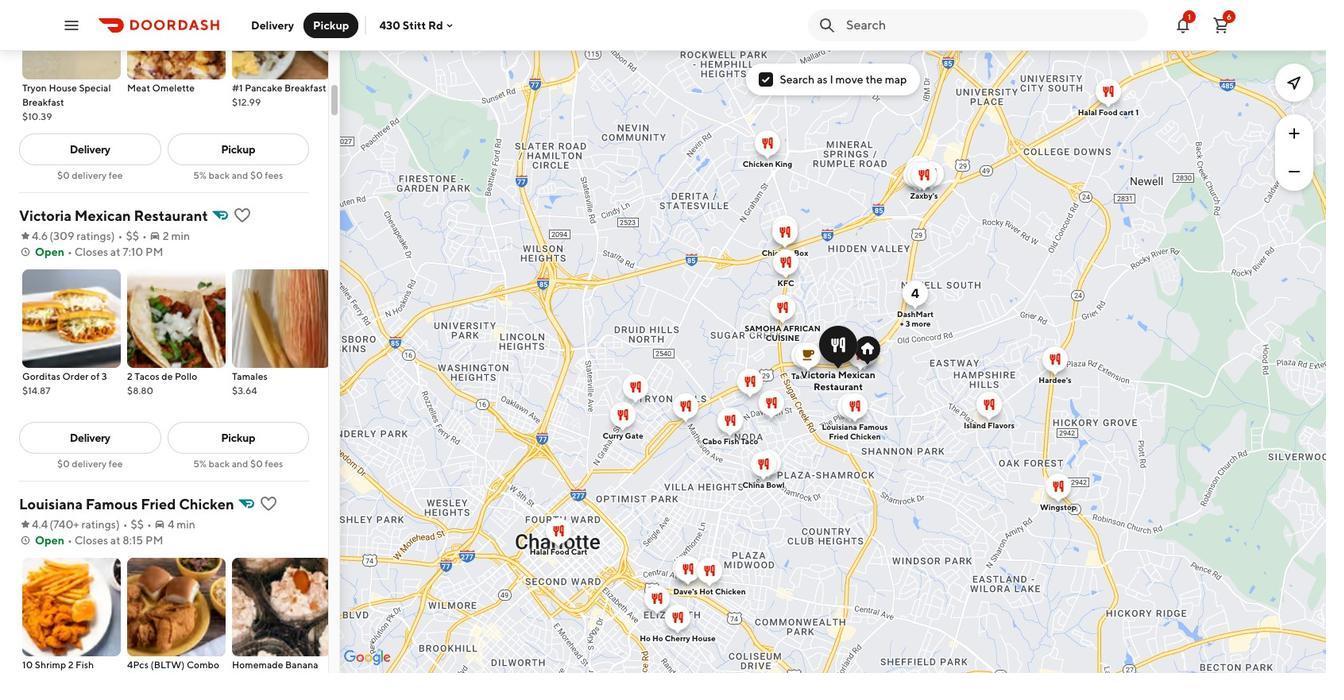 Task type: describe. For each thing, give the bounding box(es) containing it.
combo
[[187, 659, 219, 671]]

1 pickup link from the top
[[167, 133, 309, 165]]

4.6
[[32, 230, 48, 242]]

homemade
[[232, 659, 283, 671]]

1 vertical spatial delivery
[[70, 143, 110, 156]]

tryon
[[22, 82, 47, 94]]

8:15
[[123, 534, 143, 547]]

6 button
[[1205, 9, 1237, 41]]

7:10
[[123, 246, 143, 258]]

1 and from the top
[[232, 169, 248, 181]]

( 309 ratings )
[[50, 230, 115, 242]]

2 for 2 min
[[163, 230, 169, 242]]

$12.99
[[232, 96, 261, 108]]

zoom in image
[[1285, 124, 1304, 143]]

$0 delivery fee for 'delivery' link associated with first pickup link
[[57, 169, 123, 181]]

4pcs (bltw) combo image
[[127, 558, 226, 656]]

min for fried
[[177, 518, 195, 531]]

back for 1st pickup link from the bottom
[[209, 458, 230, 470]]

$0 down $3.64
[[250, 458, 263, 470]]

2 fee from the top
[[109, 458, 123, 470]]

i
[[830, 73, 833, 86]]

5% back and $0 fees for 1st pickup link from the bottom
[[193, 458, 283, 470]]

the
[[866, 73, 883, 86]]

2 min
[[163, 230, 190, 242]]

1 5% from the top
[[193, 169, 207, 181]]

closes for famous
[[74, 534, 108, 547]]

430
[[379, 19, 400, 31]]

$0 up 740+
[[57, 458, 70, 470]]

move
[[836, 73, 864, 86]]

$14.87
[[22, 385, 51, 397]]

meat omelette
[[127, 82, 195, 94]]

rd
[[428, 19, 443, 31]]

$3.64
[[232, 385, 257, 397]]

map
[[885, 73, 907, 86]]

homemade banana pudding image
[[232, 558, 331, 656]]

pm for fried
[[145, 534, 163, 547]]

open • closes at 8:15 pm
[[35, 534, 163, 547]]

$8.80
[[127, 385, 154, 397]]

click to add this store to your saved list image for louisiana famous fried chicken
[[259, 494, 278, 513]]

Store search: begin typing to search for stores available on DoorDash text field
[[846, 16, 1139, 34]]

pickup button
[[304, 12, 359, 38]]

1 fee from the top
[[109, 169, 123, 181]]

• $$ for famous
[[123, 518, 144, 531]]

open for victoria
[[35, 246, 64, 258]]

fish inside 10 shrimp  2 fish
[[76, 659, 94, 671]]

recenter the map image
[[1285, 73, 1304, 92]]

average rating of 4.6 out of 5 element
[[19, 228, 48, 244]]

tacos
[[135, 370, 160, 382]]

click to add this store to your saved list image for victoria mexican restaurant
[[233, 206, 252, 225]]

2 vertical spatial delivery
[[70, 431, 110, 444]]

2 tacos de pollo $8.80
[[127, 370, 197, 397]]

4.4
[[32, 518, 48, 531]]

pollo
[[175, 370, 197, 382]]

order
[[62, 370, 89, 382]]

$10.39
[[22, 110, 52, 122]]

2 pickup link from the top
[[167, 422, 309, 454]]

10 shrimp  2 fish
[[22, 659, 94, 673]]

de
[[161, 370, 173, 382]]

omelette
[[152, 82, 195, 94]]

#1 pancake breakfast $12.99
[[232, 82, 326, 108]]

$$ for famous
[[131, 518, 144, 531]]

gorditas order of 3 image
[[22, 269, 121, 368]]

ratings for famous
[[81, 518, 116, 531]]

tryon house special breakfast $10.39
[[22, 82, 111, 122]]

homemade banana button
[[232, 558, 331, 673]]

as
[[817, 73, 828, 86]]

) for mexican
[[111, 230, 115, 242]]

10 shrimp  2 fish button
[[22, 558, 121, 673]]

4pcs (bltw) combo
[[127, 659, 219, 671]]

• $$ for mexican
[[118, 230, 139, 242]]

open menu image
[[62, 15, 81, 35]]

search
[[780, 73, 815, 86]]

homemade banana
[[232, 659, 318, 673]]

430 stitt rd button
[[379, 19, 456, 31]]

tamales
[[232, 370, 268, 382]]

2 delivery from the top
[[72, 458, 107, 470]]

740+
[[53, 518, 79, 531]]



Task type: vqa. For each thing, say whether or not it's contained in the screenshot.
( 309 RATINGS ) at top
yes



Task type: locate. For each thing, give the bounding box(es) containing it.
0 vertical spatial $0 delivery fee
[[57, 169, 123, 181]]

pickup inside button
[[313, 19, 349, 31]]

1 delivery link from the top
[[19, 133, 161, 165]]

0 vertical spatial min
[[171, 230, 190, 242]]

( 740+ ratings )
[[50, 518, 120, 531]]

1 vertical spatial fee
[[109, 458, 123, 470]]

dave's hot chicken
[[673, 586, 745, 596], [673, 586, 745, 596]]

house inside the tryon house special breakfast $10.39
[[49, 82, 77, 94]]

430 stitt rd
[[379, 19, 443, 31]]

0 vertical spatial delivery
[[251, 19, 294, 31]]

map region
[[279, 30, 1326, 673]]

pickup down $12.99
[[221, 143, 255, 156]]

at for famous
[[110, 534, 120, 547]]

0 vertical spatial ratings
[[77, 230, 111, 242]]

$0
[[57, 169, 70, 181], [250, 169, 263, 181], [57, 458, 70, 470], [250, 458, 263, 470]]

1 vertical spatial click to add this store to your saved list image
[[259, 494, 278, 513]]

0 horizontal spatial )
[[111, 230, 115, 242]]

0 vertical spatial delivery link
[[19, 133, 161, 165]]

fish
[[723, 436, 739, 445], [723, 436, 739, 445], [76, 659, 94, 671]]

restaurant
[[134, 207, 208, 224], [813, 380, 863, 392], [813, 380, 863, 392]]

fee up ( 309 ratings )
[[109, 169, 123, 181]]

1 vertical spatial $0 delivery fee
[[57, 458, 123, 470]]

(bltw)
[[151, 659, 185, 671]]

stitt
[[403, 19, 426, 31]]

breakfast up the '$10.39'
[[22, 96, 64, 108]]

min
[[171, 230, 190, 242], [177, 518, 195, 531]]

1 fees from the top
[[265, 169, 283, 181]]

Search as I move the map checkbox
[[759, 72, 774, 87]]

1 vertical spatial • $$
[[123, 518, 144, 531]]

0 vertical spatial breakfast
[[285, 82, 326, 94]]

delivery up ( 309 ratings )
[[72, 169, 107, 181]]

delivery link for 1st pickup link from the bottom
[[19, 422, 161, 454]]

king
[[775, 159, 792, 168], [775, 159, 792, 168]]

0 vertical spatial pm
[[145, 246, 163, 258]]

ratings up open • closes at 7:10 pm at top left
[[77, 230, 111, 242]]

pm for restaurant
[[145, 246, 163, 258]]

gorditas order of 3 $14.87
[[22, 370, 107, 397]]

box
[[794, 248, 808, 257], [794, 248, 808, 257]]

) up open • closes at 7:10 pm at top left
[[111, 230, 115, 242]]

and down $3.64
[[232, 458, 248, 470]]

• $$ up 8:15
[[123, 518, 144, 531]]

$0 delivery fee
[[57, 169, 123, 181], [57, 458, 123, 470]]

fees
[[265, 169, 283, 181], [265, 458, 283, 470]]

pancake
[[245, 82, 283, 94]]

1 ( from the top
[[50, 230, 53, 242]]

$0 delivery fee up ( 309 ratings )
[[57, 169, 123, 181]]

$$ up 7:10
[[126, 230, 139, 242]]

kfc
[[777, 278, 794, 287], [777, 278, 794, 287]]

1 horizontal spatial breakfast
[[285, 82, 326, 94]]

bowl
[[766, 480, 784, 489], [766, 480, 784, 489]]

powered by google image
[[344, 650, 391, 666]]

breakfast right pancake
[[285, 82, 326, 94]]

pickup link down $3.64
[[167, 422, 309, 454]]

6
[[1227, 12, 1232, 21]]

$$ up 8:15
[[131, 518, 144, 531]]

5% back and $0 fees for first pickup link
[[193, 169, 283, 181]]

pickup link
[[167, 133, 309, 165], [167, 422, 309, 454]]

delivery link for first pickup link
[[19, 133, 161, 165]]

shrimp
[[35, 659, 66, 671]]

delivery up ( 740+ ratings )
[[72, 458, 107, 470]]

0 vertical spatial 2
[[163, 230, 169, 242]]

ratings for mexican
[[77, 230, 111, 242]]

delivery down the tryon house special breakfast $10.39
[[70, 143, 110, 156]]

back
[[209, 169, 230, 181], [209, 458, 230, 470]]

0 vertical spatial • $$
[[118, 230, 139, 242]]

0 vertical spatial and
[[232, 169, 248, 181]]

tamales $3.64
[[232, 370, 268, 397]]

0 horizontal spatial 2
[[68, 659, 74, 671]]

delivery down gorditas order of 3 $14.87
[[70, 431, 110, 444]]

curry gate
[[602, 430, 643, 440], [602, 430, 643, 440]]

delivery link
[[19, 133, 161, 165], [19, 422, 161, 454]]

1 vertical spatial at
[[110, 534, 120, 547]]

pm right 8:15
[[145, 534, 163, 547]]

4pcs
[[127, 659, 149, 671]]

2 vertical spatial pickup
[[221, 431, 255, 444]]

1 vertical spatial 2
[[127, 370, 133, 382]]

2 tacos de pollo image
[[127, 269, 226, 368]]

0 horizontal spatial click to add this store to your saved list image
[[233, 206, 252, 225]]

1 vertical spatial )
[[116, 518, 120, 531]]

1 vertical spatial open
[[35, 534, 64, 547]]

10 shrimp  2 fish combo image
[[22, 558, 121, 656]]

cabo
[[702, 436, 722, 445], [702, 436, 722, 445]]

pickup right delivery button
[[313, 19, 349, 31]]

4pcs (bltw) combo button
[[127, 558, 226, 673]]

notification bell image
[[1174, 15, 1193, 35]]

pm right 7:10
[[145, 246, 163, 258]]

taco bell
[[791, 371, 824, 380], [791, 371, 824, 380]]

china bowl
[[742, 480, 784, 489], [742, 480, 784, 489]]

1 vertical spatial min
[[177, 518, 195, 531]]

0 vertical spatial pickup
[[313, 19, 349, 31]]

2 5% back and $0 fees from the top
[[193, 458, 283, 470]]

0 horizontal spatial breakfast
[[22, 96, 64, 108]]

fee up ( 740+ ratings )
[[109, 458, 123, 470]]

chicken king
[[742, 159, 792, 168], [742, 159, 792, 168]]

4 min
[[168, 518, 195, 531]]

curry
[[602, 430, 623, 440], [602, 430, 623, 440]]

at for mexican
[[110, 246, 120, 258]]

$0 delivery fee up ( 740+ ratings )
[[57, 458, 123, 470]]

0 vertical spatial 5% back and $0 fees
[[193, 169, 283, 181]]

$0 delivery fee for 'delivery' link related to 1st pickup link from the bottom
[[57, 458, 123, 470]]

0 vertical spatial open
[[35, 246, 64, 258]]

samoha
[[744, 323, 781, 333], [744, 323, 781, 333]]

special
[[79, 82, 111, 94]]

2 vertical spatial 2
[[68, 659, 74, 671]]

flavors
[[987, 420, 1014, 429], [987, 420, 1014, 429]]

click to add this store to your saved list image
[[233, 206, 252, 225], [259, 494, 278, 513]]

2 items, open order cart image
[[1212, 15, 1231, 35]]

1 horizontal spatial click to add this store to your saved list image
[[259, 494, 278, 513]]

breakfast inside #1 pancake breakfast $12.99
[[285, 82, 326, 94]]

1 vertical spatial back
[[209, 458, 230, 470]]

chicken box
[[761, 248, 808, 257], [761, 248, 808, 257]]

2 right shrimp
[[68, 659, 74, 671]]

1 vertical spatial (
[[50, 518, 53, 531]]

$0 up 309
[[57, 169, 70, 181]]

ratings up open • closes at 8:15 pm
[[81, 518, 116, 531]]

food
[[1098, 107, 1117, 116], [1098, 107, 1117, 116], [550, 546, 569, 556], [550, 546, 569, 556]]

closes down ( 309 ratings )
[[74, 246, 108, 258]]

+
[[899, 318, 904, 328], [899, 318, 904, 328]]

1 horizontal spatial 2
[[127, 370, 133, 382]]

2 horizontal spatial 2
[[163, 230, 169, 242]]

delivery link down gorditas order of 3 $14.87
[[19, 422, 161, 454]]

delivery left pickup button
[[251, 19, 294, 31]]

search as i move the map
[[780, 73, 907, 86]]

halal
[[1078, 107, 1097, 116], [1078, 107, 1097, 116], [529, 546, 548, 556], [529, 546, 548, 556]]

) up open • closes at 8:15 pm
[[116, 518, 120, 531]]

0 vertical spatial (
[[50, 230, 53, 242]]

min for restaurant
[[171, 230, 190, 242]]

1 at from the top
[[110, 246, 120, 258]]

2 inside 10 shrimp  2 fish
[[68, 659, 74, 671]]

1
[[1188, 12, 1191, 21], [1135, 107, 1138, 116], [1135, 107, 1138, 116]]

( for louisiana
[[50, 518, 53, 531]]

3 inside gorditas order of 3 $14.87
[[102, 370, 107, 382]]

cart
[[571, 546, 587, 556], [571, 546, 587, 556]]

2 ( from the top
[[50, 518, 53, 531]]

0 vertical spatial fee
[[109, 169, 123, 181]]

2 fees from the top
[[265, 458, 283, 470]]

309
[[53, 230, 74, 242]]

1 vertical spatial closes
[[74, 534, 108, 547]]

$0 down $12.99
[[250, 169, 263, 181]]

ho ho cherry house
[[640, 633, 715, 642], [640, 633, 715, 642]]

tamales image
[[232, 269, 331, 368]]

pickup
[[313, 19, 349, 31], [221, 143, 255, 156], [221, 431, 255, 444]]

0 vertical spatial at
[[110, 246, 120, 258]]

1 closes from the top
[[74, 246, 108, 258]]

$$ for mexican
[[126, 230, 139, 242]]

banana
[[285, 659, 318, 671]]

2 $0 delivery fee from the top
[[57, 458, 123, 470]]

( right 4.4
[[50, 518, 53, 531]]

pickup down $3.64
[[221, 431, 255, 444]]

1 $0 delivery fee from the top
[[57, 169, 123, 181]]

pickup link down $12.99
[[167, 133, 309, 165]]

closes down ( 740+ ratings )
[[74, 534, 108, 547]]

delivery
[[251, 19, 294, 31], [70, 143, 110, 156], [70, 431, 110, 444]]

at left 7:10
[[110, 246, 120, 258]]

2 delivery link from the top
[[19, 422, 161, 454]]

0 vertical spatial click to add this store to your saved list image
[[233, 206, 252, 225]]

meat omelette button
[[127, 0, 226, 95]]

( for victoria
[[50, 230, 53, 242]]

1 vertical spatial delivery
[[72, 458, 107, 470]]

( right 4.6
[[50, 230, 53, 242]]

1 vertical spatial ratings
[[81, 518, 116, 531]]

•
[[118, 230, 123, 242], [142, 230, 147, 242], [68, 246, 72, 258], [123, 518, 128, 531], [147, 518, 152, 531], [68, 534, 72, 547]]

1 vertical spatial pickup link
[[167, 422, 309, 454]]

and down $12.99
[[232, 169, 248, 181]]

2 at from the top
[[110, 534, 120, 547]]

1 horizontal spatial )
[[116, 518, 120, 531]]

$$
[[126, 230, 139, 242], [131, 518, 144, 531]]

of
[[91, 370, 100, 382]]

gorditas
[[22, 370, 60, 382]]

open for louisiana
[[35, 534, 64, 547]]

1 vertical spatial breakfast
[[22, 96, 64, 108]]

mexican
[[75, 207, 131, 224], [838, 368, 875, 380], [838, 368, 875, 380]]

1 vertical spatial pickup
[[221, 143, 255, 156]]

more
[[911, 318, 931, 328], [911, 318, 931, 328]]

closes for mexican
[[74, 246, 108, 258]]

#1
[[232, 82, 243, 94]]

dashmart
[[897, 309, 933, 318], [897, 309, 933, 318]]

(
[[50, 230, 53, 242], [50, 518, 53, 531]]

back for first pickup link
[[209, 169, 230, 181]]

meat
[[127, 82, 150, 94]]

2 inside 2 tacos de pollo $8.80
[[127, 370, 133, 382]]

louisiana famous fried chicken
[[822, 422, 888, 441], [822, 422, 888, 441], [19, 496, 234, 513]]

1 5% back and $0 fees from the top
[[193, 169, 283, 181]]

0 vertical spatial $$
[[126, 230, 139, 242]]

hardee's
[[1038, 375, 1071, 384], [1038, 375, 1071, 384]]

open down 4.6
[[35, 246, 64, 258]]

2 back from the top
[[209, 458, 230, 470]]

2 open from the top
[[35, 534, 64, 547]]

0 vertical spatial back
[[209, 169, 230, 181]]

1 vertical spatial $$
[[131, 518, 144, 531]]

1 back from the top
[[209, 169, 230, 181]]

2 5% from the top
[[193, 458, 207, 470]]

2 for 2 tacos de pollo $8.80
[[127, 370, 133, 382]]

0 vertical spatial delivery
[[72, 169, 107, 181]]

chicken
[[742, 159, 773, 168], [742, 159, 773, 168], [761, 248, 792, 257], [761, 248, 792, 257], [850, 431, 881, 441], [850, 431, 881, 441], [179, 496, 234, 513], [715, 586, 745, 596], [715, 586, 745, 596]]

) for famous
[[116, 518, 120, 531]]

2 up open • closes at 7:10 pm at top left
[[163, 230, 169, 242]]

10
[[22, 659, 33, 671]]

victoria mexican restaurant
[[19, 207, 208, 224], [801, 368, 875, 392], [801, 368, 875, 392]]

at
[[110, 246, 120, 258], [110, 534, 120, 547]]

1 open from the top
[[35, 246, 64, 258]]

fee
[[109, 169, 123, 181], [109, 458, 123, 470]]

0 vertical spatial closes
[[74, 246, 108, 258]]

5% back and $0 fees down $12.99
[[193, 169, 283, 181]]

cart
[[1119, 107, 1134, 116], [1119, 107, 1134, 116]]

breakfast inside the tryon house special breakfast $10.39
[[22, 96, 64, 108]]

delivery button
[[242, 12, 304, 38]]

2 and from the top
[[232, 458, 248, 470]]

)
[[111, 230, 115, 242], [116, 518, 120, 531]]

open
[[35, 246, 64, 258], [35, 534, 64, 547]]

0 vertical spatial 5%
[[193, 169, 207, 181]]

delivery link down the tryon house special breakfast $10.39
[[19, 133, 161, 165]]

1 vertical spatial pm
[[145, 534, 163, 547]]

0 vertical spatial fees
[[265, 169, 283, 181]]

open down 4.4
[[35, 534, 64, 547]]

louisiana
[[822, 422, 857, 431], [822, 422, 857, 431], [19, 496, 83, 513]]

famous
[[859, 422, 888, 431], [859, 422, 888, 431], [86, 496, 138, 513]]

1 vertical spatial delivery link
[[19, 422, 161, 454]]

1 vertical spatial 5%
[[193, 458, 207, 470]]

zoom out image
[[1285, 162, 1304, 181]]

victoria
[[19, 207, 72, 224], [801, 368, 836, 380], [801, 368, 836, 380]]

• $$ up 7:10
[[118, 230, 139, 242]]

breakfast
[[285, 82, 326, 94], [22, 96, 64, 108]]

0 vertical spatial )
[[111, 230, 115, 242]]

ho
[[640, 633, 650, 642], [640, 633, 650, 642], [652, 633, 663, 642], [652, 633, 663, 642]]

delivery inside button
[[251, 19, 294, 31]]

1 delivery from the top
[[72, 169, 107, 181]]

1 vertical spatial 5% back and $0 fees
[[193, 458, 283, 470]]

dave's
[[673, 586, 697, 596], [673, 586, 697, 596]]

2 left tacos at the left bottom of page
[[127, 370, 133, 382]]

average rating of 4.4 out of 5 element
[[19, 517, 48, 532]]

1 vertical spatial fees
[[265, 458, 283, 470]]

• $$
[[118, 230, 139, 242], [123, 518, 144, 531]]

2 closes from the top
[[74, 534, 108, 547]]

2
[[163, 230, 169, 242], [127, 370, 133, 382], [68, 659, 74, 671]]

at left 8:15
[[110, 534, 120, 547]]

4
[[168, 518, 174, 531]]

0 vertical spatial pickup link
[[167, 133, 309, 165]]

5% back and $0 fees down $3.64
[[193, 458, 283, 470]]

3
[[905, 318, 910, 328], [905, 318, 910, 328], [102, 370, 107, 382]]

open • closes at 7:10 pm
[[35, 246, 163, 258]]

1 vertical spatial and
[[232, 458, 248, 470]]



